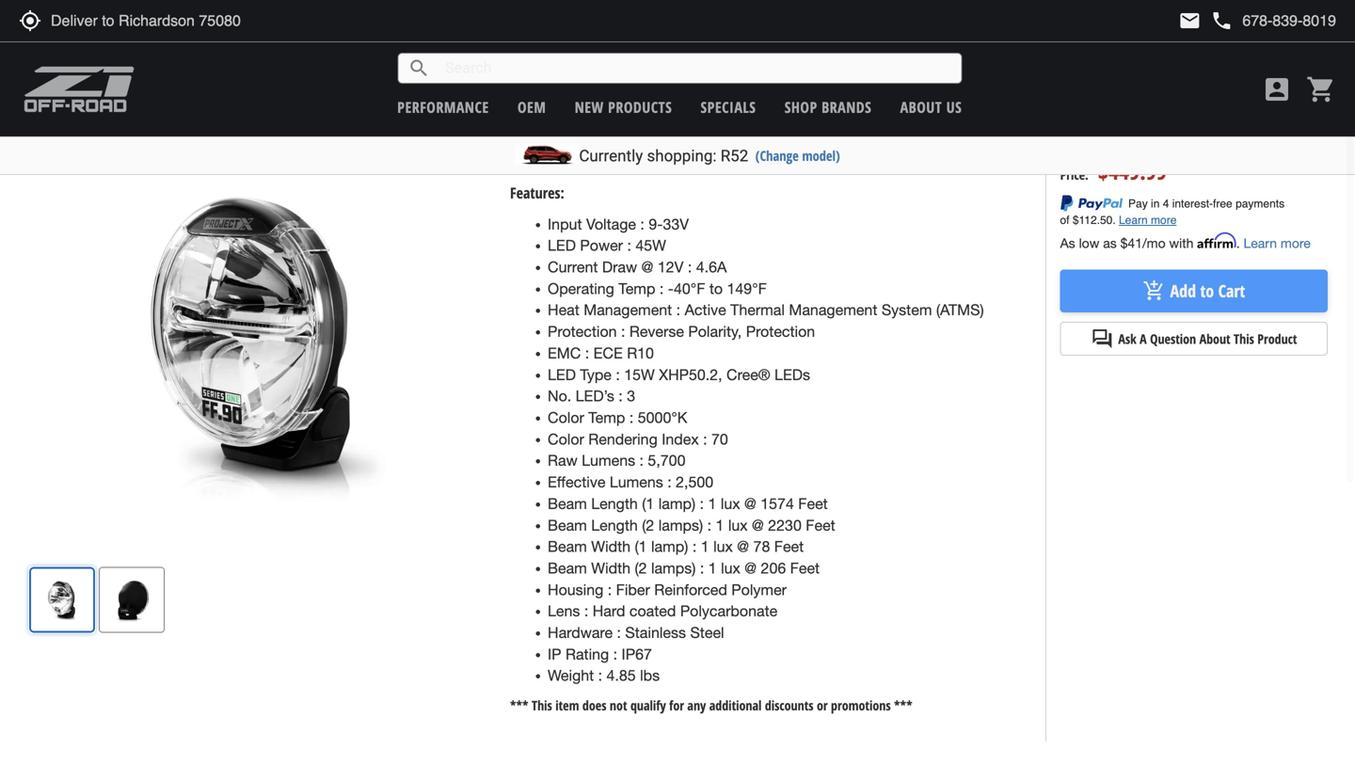 Task type: describe. For each thing, give the bounding box(es) containing it.
0 vertical spatial the
[[1147, 71, 1163, 86]]

xhp50.2,
[[659, 366, 723, 383]]

r52
[[721, 146, 749, 165]]

steel
[[690, 624, 724, 642]]

road,
[[790, 132, 825, 149]]

- inside connect with the wild with the project x - series one free form led auxiliary lights. the series one utilizes enhanced free form optics to capture and focus more of the light generated from the leds to produce a greater penetrating light output down the road, eliminating wasted light and focusing the beam where you need it most.
[[806, 67, 812, 84]]

cart
[[1219, 279, 1246, 303]]

specials link
[[701, 97, 756, 117]]

1 vertical spatial temp
[[589, 409, 625, 426]]

45w
[[636, 237, 666, 254]]

shop brands link
[[785, 97, 872, 117]]

wild
[[629, 67, 659, 84]]

additional
[[710, 697, 762, 715]]

1 vertical spatial lumens
[[610, 474, 663, 491]]

/mo
[[1143, 235, 1166, 251]]

not
[[610, 697, 627, 715]]

features:
[[510, 183, 565, 203]]

33v
[[663, 215, 689, 233]]

2 protection from the left
[[746, 323, 815, 340]]

lbs
[[640, 667, 660, 685]]

promotions
[[831, 697, 891, 715]]

specials
[[701, 97, 756, 117]]

new
[[575, 97, 604, 117]]

1 horizontal spatial light
[[718, 110, 746, 127]]

currently
[[579, 146, 643, 165]]

@ left the 1574
[[745, 495, 757, 512]]

add_shopping_cart add to cart
[[1143, 279, 1246, 303]]

mail link
[[1179, 9, 1201, 32]]

raw
[[548, 452, 578, 469]]

question_answer ask a question about this product
[[1091, 328, 1298, 350]]

capture
[[510, 110, 561, 127]]

about inside 'question_answer ask a question about this product'
[[1200, 330, 1231, 348]]

new products link
[[575, 97, 672, 117]]

0 vertical spatial and
[[565, 110, 591, 127]]

70
[[712, 431, 728, 448]]

frontier
[[1207, 71, 1242, 86]]

phone
[[1211, 9, 1233, 32]]

2 beam from the top
[[548, 517, 587, 534]]

shopping:
[[647, 146, 717, 165]]

type
[[580, 366, 612, 383]]

2230
[[768, 517, 802, 534]]

account_box link
[[1258, 74, 1297, 104]]

40°f
[[674, 280, 705, 297]]

more inside as low as $41 /mo with affirm . learn more
[[1281, 235, 1311, 251]]

the down penetrating
[[572, 153, 593, 170]]

2 width from the top
[[591, 560, 631, 577]]

emc
[[548, 344, 581, 362]]

optics
[[907, 89, 948, 106]]

beam
[[597, 153, 635, 170]]

connect with the wild with the project x - series one free form led auxiliary lights. the series one utilizes enhanced free form optics to capture and focus more of the light generated from the leds to produce a greater penetrating light output down the road, eliminating wasted light and focusing the beam where you need it most.
[[510, 67, 1017, 170]]

about us
[[900, 97, 962, 117]]

3 beam from the top
[[548, 538, 587, 555]]

2,500
[[676, 474, 714, 491]]

of
[[675, 110, 688, 127]]

Search search field
[[430, 54, 961, 83]]

fiber
[[616, 581, 650, 598]]

- inside input voltage : 9-33v led power : 45w current draw @ 12v : 4.6a operating temp : -40°f to 149°f heat management : active thermal management system (atms) protection : reverse polarity, protection emc : ece r10 led type : 15w xhp50.2, cree® leds no. led's : 3 color temp : 5000°k color rendering index : 70 raw lumens : 5,700 effective lumens : 2,500 beam length (1 lamp) : 1 lux @ 1574 feet beam length (2 lamps) : 1 lux @ 2230 feet beam width (1 lamp) : 1 lux @ 78 feet beam width (2 lamps) : 1 lux @ 206 feet housing : fiber reinforced polymer lens : hard coated polycarbonate hardware : stainless steel ip rating : ip67 weight : 4.85 lbs
[[668, 280, 674, 297]]

as
[[1060, 235, 1076, 251]]

1 management from the left
[[584, 301, 672, 319]]

ece
[[594, 344, 623, 362]]

low
[[1079, 235, 1100, 251]]

qualify
[[631, 697, 666, 715]]

0 vertical spatial temp
[[619, 280, 656, 297]]

*** this item does not qualify for any additional discounts or promotions ***
[[510, 697, 913, 715]]

15w
[[624, 366, 655, 383]]

led's
[[576, 387, 615, 405]]

2 color from the top
[[548, 431, 584, 448]]

lux left 78
[[714, 538, 733, 555]]

1 *** from the left
[[510, 697, 529, 715]]

5,700
[[648, 452, 686, 469]]

input
[[548, 215, 582, 233]]

my_location
[[19, 9, 41, 32]]

1 beam from the top
[[548, 495, 587, 512]]

where
[[639, 153, 680, 170]]

4.6a
[[696, 258, 727, 276]]

z1 motorsports logo image
[[24, 66, 135, 113]]

project
[[720, 67, 788, 84]]

to up wasted
[[923, 110, 936, 127]]

giveaway)
[[1245, 71, 1291, 86]]

oem link
[[518, 97, 546, 117]]

the left wild
[[604, 67, 625, 84]]

down
[[723, 132, 760, 149]]

1 protection from the left
[[548, 323, 617, 340]]

account_box
[[1262, 74, 1292, 104]]

ultimate
[[1166, 71, 1204, 86]]

as low as $41 /mo with affirm . learn more
[[1060, 233, 1311, 251]]

more
[[1091, 71, 1115, 86]]

learn
[[1244, 235, 1277, 251]]

to up produce at right
[[952, 89, 965, 106]]

x
[[793, 67, 802, 84]]

@ up 78
[[752, 517, 764, 534]]

$449.99
[[1098, 156, 1167, 186]]

rendering
[[589, 431, 658, 448]]

feet right 206
[[790, 560, 820, 577]]

price: $449.99
[[1060, 156, 1167, 186]]

1 vertical spatial (2
[[635, 560, 647, 577]]

0 vertical spatial one
[[862, 67, 890, 84]]

(change
[[756, 146, 799, 165]]

connect
[[510, 67, 567, 84]]

@ left 78
[[737, 538, 749, 555]]

2 vertical spatial led
[[548, 366, 576, 383]]

1 length from the top
[[591, 495, 638, 512]]

lux left the 1574
[[721, 495, 740, 512]]

model)
[[802, 146, 840, 165]]

@ down 45w
[[642, 258, 654, 276]]

polarity,
[[688, 323, 742, 340]]

brands
[[822, 97, 872, 117]]

you
[[684, 153, 709, 170]]

weight
[[548, 667, 594, 685]]

lens
[[548, 603, 580, 620]]

shopping_cart
[[1307, 74, 1337, 104]]

about us link
[[900, 97, 962, 117]]

focus
[[595, 110, 632, 127]]



Task type: locate. For each thing, give the bounding box(es) containing it.
0 vertical spatial length
[[591, 495, 638, 512]]

reinforced
[[654, 581, 728, 598]]

(2
[[642, 517, 654, 534], [635, 560, 647, 577]]

0 horizontal spatial with
[[572, 67, 599, 84]]

price:
[[1060, 166, 1089, 183]]

hard
[[593, 603, 625, 620]]

(1
[[642, 495, 654, 512], [635, 538, 647, 555]]

0 horizontal spatial light
[[642, 132, 671, 149]]

system
[[882, 301, 932, 319]]

management
[[584, 301, 672, 319], [789, 301, 878, 319]]

color down no. at the bottom of the page
[[548, 409, 584, 426]]

light up the down
[[718, 110, 746, 127]]

0 vertical spatial led
[[967, 67, 995, 84]]

1 vertical spatial color
[[548, 431, 584, 448]]

learn more link
[[1244, 235, 1311, 251]]

*** right promotions
[[894, 697, 913, 715]]

leds inside connect with the wild with the project x - series one free form led auxiliary lights. the series one utilizes enhanced free form optics to capture and focus more of the light generated from the leds to produce a greater penetrating light output down the road, eliminating wasted light and focusing the beam where you need it most.
[[883, 110, 918, 127]]

led inside connect with the wild with the project x - series one free form led auxiliary lights. the series one utilizes enhanced free form optics to capture and focus more of the light generated from the leds to produce a greater penetrating light output down the road, eliminating wasted light and focusing the beam where you need it most.
[[967, 67, 995, 84]]

1 horizontal spatial series
[[816, 67, 858, 84]]

enhanced
[[771, 89, 838, 106]]

a
[[1000, 110, 1008, 127]]

1 vertical spatial series
[[643, 89, 685, 106]]

1 vertical spatial (1
[[635, 538, 647, 555]]

one up form
[[862, 67, 890, 84]]

leds inside input voltage : 9-33v led power : 45w current draw @ 12v : 4.6a operating temp : -40°f to 149°f heat management : active thermal management system (atms) protection : reverse polarity, protection emc : ece r10 led type : 15w xhp50.2, cree® leds no. led's : 3 color temp : 5000°k color rendering index : 70 raw lumens : 5,700 effective lumens : 2,500 beam length (1 lamp) : 1 lux @ 1574 feet beam length (2 lamps) : 1 lux @ 2230 feet beam width (1 lamp) : 1 lux @ 78 feet beam width (2 lamps) : 1 lux @ 206 feet housing : fiber reinforced polymer lens : hard coated polycarbonate hardware : stainless steel ip rating : ip67 weight : 4.85 lbs
[[775, 366, 810, 383]]

produce
[[940, 110, 996, 127]]

78
[[754, 538, 770, 555]]

focusing
[[510, 153, 568, 170]]

lamp) down the 2,500
[[659, 495, 696, 512]]

one
[[862, 67, 890, 84], [689, 89, 717, 106]]

(change model) link
[[756, 146, 840, 165]]

0 horizontal spatial and
[[565, 110, 591, 127]]

2 horizontal spatial light
[[959, 132, 987, 149]]

add
[[1171, 279, 1196, 303]]

affirm
[[1198, 233, 1237, 249]]

search
[[408, 57, 430, 80]]

2 management from the left
[[789, 301, 878, 319]]

0 vertical spatial width
[[591, 538, 631, 555]]

1 horizontal spatial ***
[[894, 697, 913, 715]]

cree®
[[727, 366, 771, 383]]

to down 4.6a
[[710, 280, 723, 297]]

1574
[[761, 495, 794, 512]]

1 horizontal spatial one
[[862, 67, 890, 84]]

.
[[1237, 235, 1240, 251]]

r10
[[627, 344, 654, 362]]

length
[[591, 495, 638, 512], [591, 517, 638, 534]]

the left ultimate
[[1147, 71, 1163, 86]]

0 vertical spatial more
[[636, 110, 671, 127]]

led right form
[[967, 67, 995, 84]]

2 horizontal spatial with
[[1170, 235, 1194, 251]]

0 horizontal spatial management
[[584, 301, 672, 319]]

to inside input voltage : 9-33v led power : 45w current draw @ 12v : 4.6a operating temp : -40°f to 149°f heat management : active thermal management system (atms) protection : reverse polarity, protection emc : ece r10 led type : 15w xhp50.2, cree® leds no. led's : 3 color temp : 5000°k color rendering index : 70 raw lumens : 5,700 effective lumens : 2,500 beam length (1 lamp) : 1 lux @ 1574 feet beam length (2 lamps) : 1 lux @ 2230 feet beam width (1 lamp) : 1 lux @ 78 feet beam width (2 lamps) : 1 lux @ 206 feet housing : fiber reinforced polymer lens : hard coated polycarbonate hardware : stainless steel ip rating : ip67 weight : 4.85 lbs
[[710, 280, 723, 297]]

utilizes
[[721, 89, 767, 106]]

the right of
[[692, 110, 713, 127]]

lux left '2230'
[[728, 517, 748, 534]]

1
[[708, 495, 717, 512], [716, 517, 724, 534], [701, 538, 709, 555], [709, 560, 717, 577]]

one down search search box
[[689, 89, 717, 106]]

lumens down '5,700'
[[610, 474, 663, 491]]

about left us
[[900, 97, 942, 117]]

eliminating
[[829, 132, 901, 149]]

1 vertical spatial about
[[900, 97, 942, 117]]

*** left item
[[510, 697, 529, 715]]

0 vertical spatial leds
[[883, 110, 918, 127]]

1 vertical spatial leds
[[775, 366, 810, 383]]

lamps) down the 2,500
[[659, 517, 703, 534]]

light down produce at right
[[959, 132, 987, 149]]

voltage
[[586, 215, 636, 233]]

the up 'most.'
[[765, 132, 786, 149]]

1 width from the top
[[591, 538, 631, 555]]

this inside 'question_answer ask a question about this product'
[[1234, 330, 1255, 348]]

0 horizontal spatial ***
[[510, 697, 529, 715]]

protection up emc
[[548, 323, 617, 340]]

operating
[[548, 280, 615, 297]]

1 vertical spatial led
[[548, 237, 576, 254]]

question_answer
[[1091, 328, 1114, 350]]

about right question at the right
[[1200, 330, 1231, 348]]

this left product
[[1234, 330, 1255, 348]]

1 horizontal spatial this
[[1234, 330, 1255, 348]]

free
[[894, 67, 924, 84]]

width
[[591, 538, 631, 555], [591, 560, 631, 577]]

feet up '2230'
[[799, 495, 828, 512]]

to right the add
[[1201, 279, 1214, 303]]

- down 12v at top
[[668, 280, 674, 297]]

with right wild
[[663, 67, 691, 84]]

1 horizontal spatial leds
[[883, 110, 918, 127]]

2 *** from the left
[[894, 697, 913, 715]]

0 horizontal spatial this
[[532, 697, 552, 715]]

output
[[675, 132, 719, 149]]

us
[[947, 97, 962, 117]]

2 horizontal spatial about
[[1200, 330, 1231, 348]]

1 vertical spatial this
[[532, 697, 552, 715]]

206
[[761, 560, 786, 577]]

with inside as low as $41 /mo with affirm . learn more
[[1170, 235, 1194, 251]]

4 beam from the top
[[548, 560, 587, 577]]

0 vertical spatial lumens
[[582, 452, 635, 469]]

0 vertical spatial lamps)
[[659, 517, 703, 534]]

protection down thermal at the right of the page
[[746, 323, 815, 340]]

performance link
[[398, 97, 489, 117]]

2 vertical spatial about
[[1200, 330, 1231, 348]]

0 vertical spatial series
[[816, 67, 858, 84]]

series up free
[[816, 67, 858, 84]]

more left of
[[636, 110, 671, 127]]

performance
[[398, 97, 489, 117]]

0 horizontal spatial protection
[[548, 323, 617, 340]]

0 vertical spatial color
[[548, 409, 584, 426]]

temp down draw
[[619, 280, 656, 297]]

0 vertical spatial (2
[[642, 517, 654, 534]]

ip
[[548, 646, 562, 663]]

0 horizontal spatial leds
[[775, 366, 810, 383]]

with up lights.
[[572, 67, 599, 84]]

0 vertical spatial this
[[1234, 330, 1255, 348]]

does
[[583, 697, 607, 715]]

color up raw
[[548, 431, 584, 448]]

oem
[[518, 97, 546, 117]]

free
[[842, 89, 867, 106]]

need
[[713, 153, 747, 170]]

0 vertical spatial lamp)
[[659, 495, 696, 512]]

and down lights.
[[565, 110, 591, 127]]

4.85
[[607, 667, 636, 685]]

beam
[[548, 495, 587, 512], [548, 517, 587, 534], [548, 538, 587, 555], [548, 560, 587, 577]]

leds right cree®
[[775, 366, 810, 383]]

this left item
[[532, 697, 552, 715]]

with right /mo
[[1170, 235, 1194, 251]]

more right 'learn'
[[1281, 235, 1311, 251]]

leds
[[883, 110, 918, 127], [775, 366, 810, 383]]

rating
[[566, 646, 609, 663]]

1 vertical spatial the
[[614, 89, 639, 106]]

:
[[641, 215, 645, 233], [627, 237, 632, 254], [688, 258, 692, 276], [660, 280, 664, 297], [676, 301, 681, 319], [621, 323, 625, 340], [585, 344, 589, 362], [616, 366, 620, 383], [619, 387, 623, 405], [630, 409, 634, 426], [703, 431, 707, 448], [640, 452, 644, 469], [668, 474, 672, 491], [700, 495, 704, 512], [707, 517, 712, 534], [693, 538, 697, 555], [700, 560, 704, 577], [608, 581, 612, 598], [584, 603, 589, 620], [617, 624, 621, 642], [613, 646, 618, 663], [598, 667, 603, 685]]

any
[[688, 697, 706, 715]]

1 vertical spatial more
[[1281, 235, 1311, 251]]

or
[[817, 697, 828, 715]]

ask
[[1119, 330, 1137, 348]]

1 horizontal spatial management
[[789, 301, 878, 319]]

index
[[662, 431, 699, 448]]

0 vertical spatial about
[[1118, 71, 1144, 86]]

active
[[685, 301, 726, 319]]

and down a
[[991, 132, 1017, 149]]

question
[[1150, 330, 1197, 348]]

(1 down '5,700'
[[642, 495, 654, 512]]

1 horizontal spatial the
[[1147, 71, 1163, 86]]

about right more
[[1118, 71, 1144, 86]]

1 vertical spatial one
[[689, 89, 717, 106]]

draw
[[602, 258, 637, 276]]

more inside connect with the wild with the project x - series one free form led auxiliary lights. the series one utilizes enhanced free form optics to capture and focus more of the light generated from the leds to produce a greater penetrating light output down the road, eliminating wasted light and focusing the beam where you need it most.
[[636, 110, 671, 127]]

1 horizontal spatial about
[[1118, 71, 1144, 86]]

light up where
[[642, 132, 671, 149]]

lamps) up reinforced on the bottom
[[651, 560, 696, 577]]

a
[[1140, 330, 1147, 348]]

0 horizontal spatial -
[[668, 280, 674, 297]]

temp down 'led's'
[[589, 409, 625, 426]]

1 horizontal spatial and
[[991, 132, 1017, 149]]

1 horizontal spatial more
[[1281, 235, 1311, 251]]

1 horizontal spatial with
[[663, 67, 691, 84]]

1 vertical spatial width
[[591, 560, 631, 577]]

$41
[[1121, 235, 1143, 251]]

greater
[[510, 132, 558, 149]]

1 vertical spatial and
[[991, 132, 1017, 149]]

shopping_cart link
[[1302, 74, 1337, 104]]

@ left 206
[[745, 560, 757, 577]]

- right x
[[806, 67, 812, 84]]

lamp) up reinforced on the bottom
[[651, 538, 689, 555]]

feet down '2230'
[[775, 538, 804, 555]]

coated
[[630, 603, 676, 620]]

ip67
[[622, 646, 652, 663]]

0 vertical spatial (1
[[642, 495, 654, 512]]

the up the specials link
[[695, 67, 716, 84]]

1 vertical spatial lamps)
[[651, 560, 696, 577]]

management left system
[[789, 301, 878, 319]]

0 horizontal spatial series
[[643, 89, 685, 106]]

new products
[[575, 97, 672, 117]]

lux up "polymer"
[[721, 560, 741, 577]]

1 vertical spatial -
[[668, 280, 674, 297]]

0 horizontal spatial more
[[636, 110, 671, 127]]

(1 up "fiber"
[[635, 538, 647, 555]]

feet right '2230'
[[806, 517, 836, 534]]

led down the input at the left of the page
[[548, 237, 576, 254]]

1 vertical spatial length
[[591, 517, 638, 534]]

polymer
[[732, 581, 787, 598]]

1 vertical spatial lamp)
[[651, 538, 689, 555]]

power
[[580, 237, 623, 254]]

shop brands
[[785, 97, 872, 117]]

@
[[642, 258, 654, 276], [745, 495, 757, 512], [752, 517, 764, 534], [737, 538, 749, 555], [745, 560, 757, 577]]

1 horizontal spatial protection
[[746, 323, 815, 340]]

0 horizontal spatial the
[[614, 89, 639, 106]]

currently shopping: r52 (change model)
[[579, 146, 840, 165]]

no.
[[548, 387, 572, 405]]

input voltage : 9-33v led power : 45w current draw @ 12v : 4.6a operating temp : -40°f to 149°f heat management : active thermal management system (atms) protection : reverse polarity, protection emc : ece r10 led type : 15w xhp50.2, cree® leds no. led's : 3 color temp : 5000°k color rendering index : 70 raw lumens : 5,700 effective lumens : 2,500 beam length (1 lamp) : 1 lux @ 1574 feet beam length (2 lamps) : 1 lux @ 2230 feet beam width (1 lamp) : 1 lux @ 78 feet beam width (2 lamps) : 1 lux @ 206 feet housing : fiber reinforced polymer lens : hard coated polycarbonate hardware : stainless steel ip rating : ip67 weight : 4.85 lbs
[[548, 215, 984, 685]]

3
[[627, 387, 635, 405]]

shop
[[785, 97, 818, 117]]

lumens down rendering
[[582, 452, 635, 469]]

management up reverse
[[584, 301, 672, 319]]

0 horizontal spatial about
[[900, 97, 942, 117]]

about
[[1118, 71, 1144, 86], [900, 97, 942, 117], [1200, 330, 1231, 348]]

to
[[952, 89, 965, 106], [923, 110, 936, 127], [1201, 279, 1214, 303], [710, 280, 723, 297]]

0 vertical spatial -
[[806, 67, 812, 84]]

2 length from the top
[[591, 517, 638, 534]]

reverse
[[630, 323, 684, 340]]

1 horizontal spatial -
[[806, 67, 812, 84]]

product
[[1258, 330, 1298, 348]]

most.
[[763, 153, 801, 170]]

lux
[[721, 495, 740, 512], [728, 517, 748, 534], [714, 538, 733, 555], [721, 560, 741, 577]]

(learn more about the ultimate frontier giveaway) link
[[1060, 71, 1291, 86]]

the inside connect with the wild with the project x - series one free form led auxiliary lights. the series one utilizes enhanced free form optics to capture and focus more of the light generated from the leds to produce a greater penetrating light output down the road, eliminating wasted light and focusing the beam where you need it most.
[[614, 89, 639, 106]]

wasted
[[906, 132, 954, 149]]

leds down form
[[883, 110, 918, 127]]

1 color from the top
[[548, 409, 584, 426]]

0 horizontal spatial one
[[689, 89, 717, 106]]

lamp)
[[659, 495, 696, 512], [651, 538, 689, 555]]

the up eliminating
[[857, 110, 879, 127]]

lights.
[[569, 89, 610, 106]]

series up of
[[643, 89, 685, 106]]

the up focus
[[614, 89, 639, 106]]

led up no. at the bottom of the page
[[548, 366, 576, 383]]



Task type: vqa. For each thing, say whether or not it's contained in the screenshot.
top z1
no



